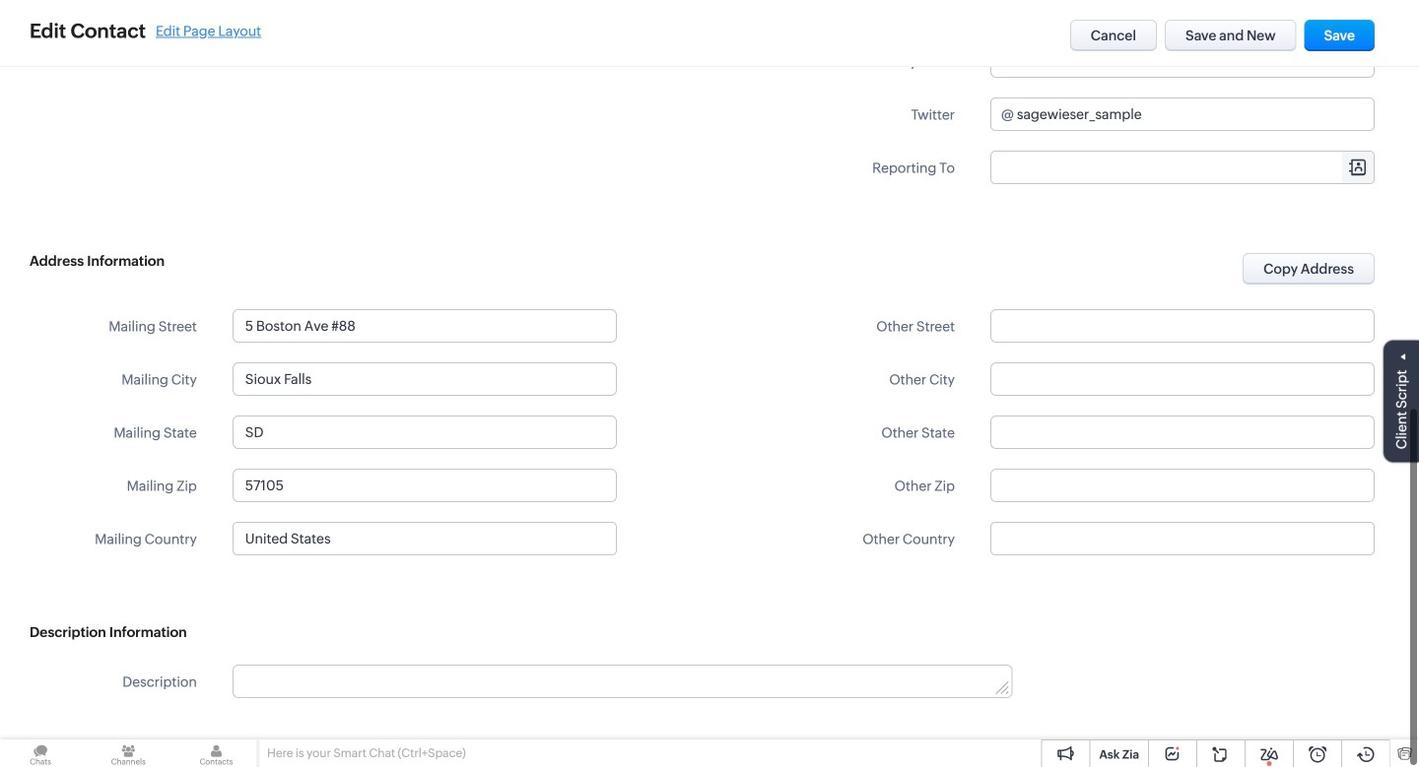 Task type: locate. For each thing, give the bounding box(es) containing it.
None text field
[[991, 0, 1375, 25], [991, 44, 1375, 78], [1017, 99, 1374, 130], [992, 152, 1374, 183], [991, 310, 1375, 343], [991, 363, 1375, 396], [232, 416, 617, 450], [991, 416, 1375, 450], [233, 523, 616, 555], [991, 0, 1375, 25], [991, 44, 1375, 78], [1017, 99, 1374, 130], [992, 152, 1374, 183], [991, 310, 1375, 343], [991, 363, 1375, 396], [232, 416, 617, 450], [991, 416, 1375, 450], [233, 523, 616, 555]]

None text field
[[232, 310, 617, 343], [232, 363, 617, 396], [232, 469, 617, 503], [991, 469, 1375, 503], [233, 666, 1012, 698], [232, 310, 617, 343], [232, 363, 617, 396], [232, 469, 617, 503], [991, 469, 1375, 503], [233, 666, 1012, 698]]

None field
[[992, 152, 1374, 183], [233, 523, 616, 555], [992, 152, 1374, 183], [233, 523, 616, 555]]

contacts image
[[176, 740, 257, 768]]

chats image
[[0, 740, 81, 768]]

channels image
[[88, 740, 169, 768]]



Task type: vqa. For each thing, say whether or not it's contained in the screenshot.
the Search Element
no



